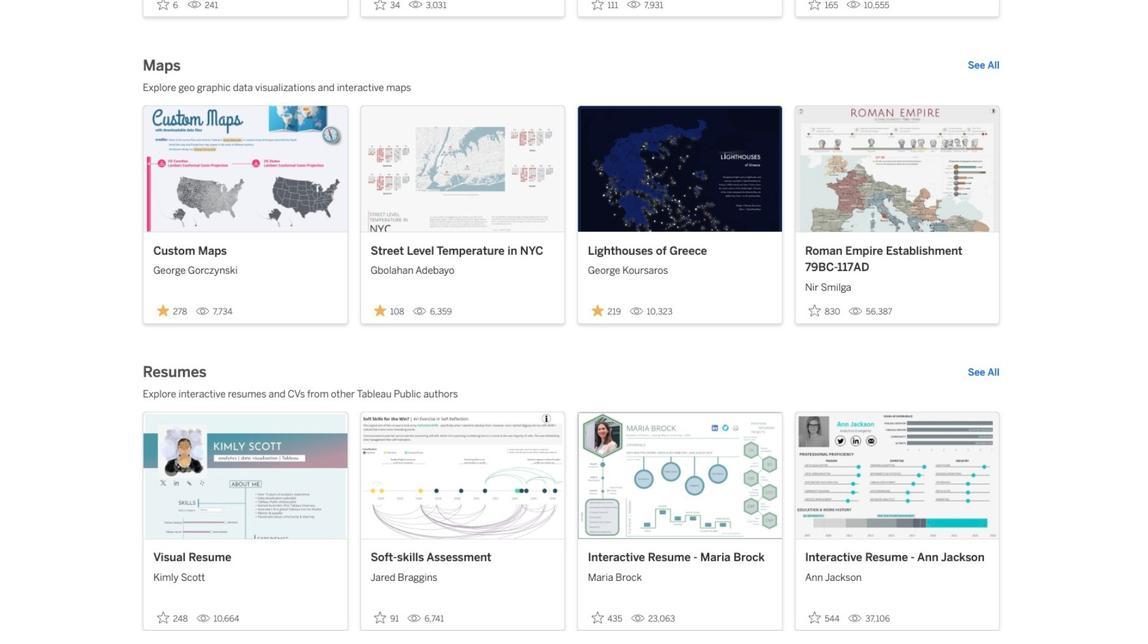 Task type: vqa. For each thing, say whether or not it's contained in the screenshot.
'Remove Favorite' Button
yes



Task type: locate. For each thing, give the bounding box(es) containing it.
Remove Favorite button
[[153, 301, 191, 321], [371, 301, 408, 321], [588, 301, 625, 321]]

remove favorite image
[[157, 305, 169, 317], [374, 305, 386, 317], [591, 305, 604, 317]]

add favorite image
[[374, 0, 386, 10], [591, 0, 604, 10], [809, 0, 821, 10], [809, 305, 821, 317], [374, 612, 386, 624], [809, 612, 821, 624]]

see all resumes element
[[968, 366, 1000, 380]]

remove favorite image for third remove favorite button from the right
[[157, 305, 169, 317]]

1 horizontal spatial remove favorite image
[[374, 305, 386, 317]]

2 remove favorite image from the left
[[374, 305, 386, 317]]

1 remove favorite image from the left
[[157, 305, 169, 317]]

remove favorite image for 1st remove favorite button from the right
[[591, 305, 604, 317]]

0 horizontal spatial remove favorite image
[[157, 305, 169, 317]]

explore geo graphic data visualizations and interactive maps element
[[143, 81, 1000, 95]]

workbook thumbnail image
[[143, 106, 347, 232], [361, 106, 564, 232], [578, 106, 782, 232], [795, 106, 999, 232], [143, 413, 347, 539], [361, 413, 564, 539], [578, 413, 782, 539], [795, 413, 999, 539]]

add favorite image
[[157, 0, 169, 10], [157, 612, 169, 624], [591, 612, 604, 624]]

remove favorite image for 2nd remove favorite button from the right
[[374, 305, 386, 317]]

0 horizontal spatial remove favorite button
[[153, 301, 191, 321]]

2 horizontal spatial remove favorite image
[[591, 305, 604, 317]]

3 remove favorite button from the left
[[588, 301, 625, 321]]

1 horizontal spatial remove favorite button
[[371, 301, 408, 321]]

2 remove favorite button from the left
[[371, 301, 408, 321]]

Add Favorite button
[[153, 0, 183, 14], [371, 0, 404, 14], [588, 0, 622, 14], [805, 0, 842, 14], [805, 301, 844, 321], [153, 608, 191, 628], [371, 608, 403, 628], [588, 608, 626, 628], [805, 608, 843, 628]]

3 remove favorite image from the left
[[591, 305, 604, 317]]

2 horizontal spatial remove favorite button
[[588, 301, 625, 321]]



Task type: describe. For each thing, give the bounding box(es) containing it.
explore interactive resumes and cvs from other tableau public authors element
[[143, 388, 1000, 402]]

see all maps element
[[968, 59, 1000, 73]]

resumes heading
[[143, 363, 207, 383]]

maps heading
[[143, 56, 181, 76]]

1 remove favorite button from the left
[[153, 301, 191, 321]]



